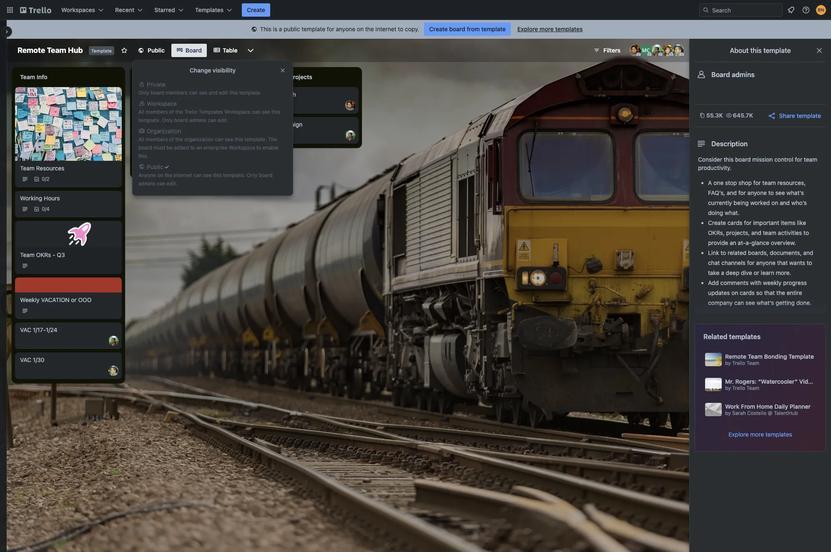 Task type: vqa. For each thing, say whether or not it's contained in the screenshot.
what.
yes



Task type: locate. For each thing, give the bounding box(es) containing it.
primary element
[[0, 0, 831, 20]]

0 horizontal spatial is
[[172, 102, 176, 108]]

remote team bonding template by trello team
[[725, 353, 814, 367]]

1 horizontal spatial create
[[429, 25, 448, 33]]

0 vertical spatial members
[[166, 90, 188, 96]]

more.
[[776, 269, 791, 277]]

is right card
[[172, 102, 176, 108]]

a right take
[[721, 269, 724, 277]]

or inside 'link'
[[71, 296, 77, 303]]

team up from
[[747, 385, 759, 392]]

recent
[[115, 6, 134, 13]]

can right company
[[734, 299, 744, 307]]

#embraceremote campaign
[[138, 151, 215, 158]]

remote down "related templates"
[[725, 353, 746, 360]]

0 left 2
[[42, 176, 45, 182]]

create for create board from template
[[429, 25, 448, 33]]

0 / 4
[[42, 206, 50, 212]]

talenthub
[[774, 410, 798, 417]]

this for this is a public template for anyone on the internet to copy.
[[260, 25, 271, 33]]

admins down about
[[732, 71, 755, 78]]

team down important
[[763, 229, 777, 236]]

this is a public template for anyone on the internet to copy.
[[260, 25, 419, 33]]

vacation
[[41, 296, 69, 303]]

2 vac from the top
[[20, 356, 31, 364]]

of inside the all members of the trello templates workspace can see this template. only board admins can edit.
[[169, 109, 174, 115]]

bonding
[[764, 353, 787, 360]]

be
[[167, 145, 173, 151]]

see up ebook
[[262, 109, 270, 115]]

members inside the all members of the organization can see this template. the board must be added to an enterprise workspace to enable this.
[[146, 136, 168, 143]]

nordic
[[257, 91, 275, 98]]

weekly vacation or ooo link
[[20, 296, 117, 304]]

board down "this card is a template."
[[174, 117, 188, 123]]

all inside the all members of the organization can see this template. the board must be added to an enterprise workspace to enable this.
[[138, 136, 144, 143]]

ebook
[[257, 121, 274, 128]]

0 vertical spatial 0
[[42, 176, 45, 182]]

marques closter (marquescloster) image up enterprise
[[227, 131, 237, 141]]

1 / from the top
[[45, 176, 46, 182]]

description
[[712, 140, 748, 148]]

1 horizontal spatial internet
[[376, 25, 396, 33]]

workspace down project
[[147, 100, 177, 107]]

1 this member is an admin of this workspace. image from the left
[[659, 53, 662, 56]]

2 horizontal spatial only
[[247, 172, 258, 179]]

board inside "create board from template" link
[[449, 25, 465, 33]]

1 vertical spatial edit.
[[167, 181, 177, 187]]

blog redesign link
[[138, 121, 235, 129]]

members down card
[[146, 109, 168, 115]]

vac left 1/30
[[20, 356, 31, 364]]

andre gorte (andregorte) image
[[629, 45, 641, 56], [345, 101, 355, 111]]

can up "this card is a template."
[[189, 90, 198, 96]]

learn
[[761, 269, 774, 277]]

sm image
[[250, 25, 258, 34]]

1 vertical spatial or
[[71, 296, 77, 303]]

template right share at right top
[[797, 112, 821, 119]]

shop
[[739, 179, 752, 186]]

or left ooo
[[71, 296, 77, 303]]

0 for resources
[[42, 176, 45, 182]]

1 all from the top
[[138, 109, 144, 115]]

explore more templates link
[[512, 23, 588, 36], [729, 431, 792, 439]]

the inside a one stop shop for team resources, faq's, and for anyone to see what's currently being worked on and who's doing what. create cards for important items like okrs, projects, and team activities to provide an at-a-glance overview. link to related boards, documents, and chat channels for anyone that wants to take a deep dive or learn more. add comments with weekly progress updates on cards so that the entire company can see what's getting done.
[[777, 289, 785, 297]]

1 horizontal spatial admins
[[189, 117, 206, 123]]

and down stop
[[727, 189, 737, 196]]

2 vertical spatial trello
[[732, 385, 745, 392]]

blog
[[138, 121, 151, 128]]

0 vertical spatial that
[[777, 259, 788, 267]]

template. down completed
[[239, 90, 262, 96]]

customize views image
[[247, 46, 255, 55]]

weekly vacation or ooo
[[20, 296, 92, 303]]

a left public
[[279, 25, 282, 33]]

0 horizontal spatial only
[[138, 90, 149, 96]]

0 vertical spatial an
[[196, 145, 202, 151]]

0 vertical spatial board
[[186, 47, 202, 54]]

what's down resources,
[[787, 189, 804, 196]]

trello up work
[[732, 385, 745, 392]]

0 left 4
[[42, 206, 45, 212]]

templates button
[[190, 3, 237, 17]]

and left edit
[[209, 90, 218, 96]]

0 vertical spatial or
[[754, 269, 759, 277]]

remote inside remote team bonding template by trello team
[[725, 353, 746, 360]]

by
[[725, 360, 731, 367], [725, 385, 731, 392], [725, 410, 731, 417]]

cards left so
[[740, 289, 755, 297]]

about
[[730, 47, 749, 54]]

templates right starred dropdown button
[[195, 6, 224, 13]]

this down enterprise
[[213, 172, 222, 179]]

1 vertical spatial this
[[148, 102, 158, 108]]

2 all from the top
[[138, 136, 144, 143]]

2 vertical spatial members
[[146, 136, 168, 143]]

1 horizontal spatial remote
[[725, 353, 746, 360]]

1 horizontal spatial only
[[162, 117, 173, 123]]

and
[[209, 90, 218, 96], [727, 189, 737, 196], [780, 199, 790, 206], [751, 229, 761, 236], [803, 249, 813, 256]]

updates
[[708, 289, 730, 297]]

0 horizontal spatial board
[[186, 47, 202, 54]]

template.
[[239, 90, 262, 96], [181, 102, 203, 108], [138, 117, 161, 123], [245, 136, 267, 143], [223, 172, 245, 179]]

0 vertical spatial public
[[148, 47, 165, 54]]

sarah
[[732, 410, 746, 417]]

0 horizontal spatial internet
[[174, 172, 192, 179]]

public
[[284, 25, 300, 33]]

remote up team info
[[18, 46, 45, 55]]

1 vertical spatial templates
[[199, 109, 223, 115]]

an inside the all members of the organization can see this template. the board must be added to an enterprise workspace to enable this.
[[196, 145, 202, 151]]

board up this.
[[138, 145, 152, 151]]

this member is an admin of this workspace. image right filters
[[637, 53, 641, 56]]

admins up the organization
[[189, 117, 206, 123]]

this
[[750, 47, 762, 54], [229, 90, 238, 96], [272, 109, 280, 115], [235, 136, 243, 143], [724, 156, 734, 163], [213, 172, 222, 179]]

vac 1/17-1/24
[[20, 326, 57, 334]]

2 this member is an admin of this workspace. image from the left
[[648, 53, 651, 56]]

a
[[708, 179, 712, 186]]

by for mr.
[[725, 385, 731, 392]]

2 vertical spatial a
[[721, 269, 724, 277]]

see down the all members of the organization can see this template. the board must be added to an enterprise workspace to enable this.
[[203, 172, 212, 179]]

board
[[186, 47, 202, 54], [712, 71, 730, 78]]

anyone on the internet can see this template. only board admins can edit.
[[138, 172, 273, 187]]

of down "this card is a template."
[[169, 109, 174, 115]]

at-
[[738, 239, 746, 246]]

1 vertical spatial template
[[181, 91, 206, 98]]

template. down current project template link
[[181, 102, 203, 108]]

2 vertical spatial team
[[763, 229, 777, 236]]

1 vertical spatial trello
[[732, 360, 745, 367]]

board inside the all members of the organization can see this template. the board must be added to an enterprise workspace to enable this.
[[138, 145, 152, 151]]

share
[[779, 112, 795, 119]]

is
[[273, 25, 277, 33], [172, 102, 176, 108]]

team left hub
[[47, 46, 66, 55]]

for right control
[[795, 156, 803, 163]]

a inside a one stop shop for team resources, faq's, and for anyone to see what's currently being worked on and who's doing what. create cards for important items like okrs, projects, and team activities to provide an at-a-glance overview. link to related boards, documents, and chat channels for anyone that wants to take a deep dive or learn more. add comments with weekly progress updates on cards so that the entire company can see what's getting done.
[[721, 269, 724, 277]]

3 this member is an admin of this workspace. image from the left
[[680, 53, 684, 56]]

this inside the all members of the organization can see this template. the board must be added to an enterprise workspace to enable this.
[[235, 136, 243, 143]]

1 horizontal spatial an
[[730, 239, 736, 246]]

this right about
[[750, 47, 762, 54]]

0 vertical spatial workspace
[[147, 100, 177, 107]]

by up mr.
[[725, 360, 731, 367]]

that up 'more.'
[[777, 259, 788, 267]]

1 vertical spatial explore more templates
[[729, 431, 792, 438]]

0 horizontal spatial remote
[[18, 46, 45, 55]]

1 horizontal spatial or
[[754, 269, 759, 277]]

templates down "only board members can see and edit this template."
[[199, 109, 223, 115]]

0 horizontal spatial that
[[764, 289, 775, 297]]

see inside the all members of the trello templates workspace can see this template. only board admins can edit.
[[262, 109, 270, 115]]

mission
[[753, 156, 773, 163]]

back to home image
[[20, 3, 51, 17]]

open information menu image
[[802, 6, 810, 14]]

2 horizontal spatial a
[[721, 269, 724, 277]]

1 horizontal spatial is
[[273, 25, 277, 33]]

for up the being
[[739, 189, 746, 196]]

of inside the all members of the organization can see this template. the board must be added to an enterprise workspace to enable this.
[[169, 136, 174, 143]]

1/24
[[46, 326, 57, 334]]

workspace inside the all members of the organization can see this template. the board must be added to an enterprise workspace to enable this.
[[229, 145, 255, 151]]

team up worked on the top of the page
[[763, 179, 776, 186]]

1 vertical spatial priscilla parjet (priscillaparjet) image
[[345, 131, 355, 141]]

template. inside anyone on the internet can see this template. only board admins can edit.
[[223, 172, 245, 179]]

1 vertical spatial only
[[162, 117, 173, 123]]

remote inside board name text field
[[18, 46, 45, 55]]

current
[[138, 91, 159, 98]]

trello
[[184, 109, 197, 115], [732, 360, 745, 367], [732, 385, 745, 392]]

templates
[[195, 6, 224, 13], [199, 109, 223, 115]]

of for organization
[[169, 136, 174, 143]]

priscilla parjet (priscillaparjet) image
[[651, 45, 663, 56], [345, 131, 355, 141], [108, 336, 118, 346]]

0 horizontal spatial or
[[71, 296, 77, 303]]

0 vertical spatial explore
[[517, 25, 538, 33]]

stop
[[725, 179, 737, 186]]

Team Info text field
[[15, 70, 122, 84]]

this card is a template.
[[148, 102, 203, 108]]

trello up blog redesign link
[[184, 109, 197, 115]]

vac inside vac 1/17-1/24 link
[[20, 326, 31, 334]]

0 vertical spatial remote
[[18, 46, 45, 55]]

1 of from the top
[[169, 109, 174, 115]]

team inside the consider this board mission control for team productivity.
[[804, 156, 818, 163]]

2 / from the top
[[45, 206, 46, 212]]

campaign for ebook campaign
[[275, 121, 302, 128]]

this member is an admin of this workspace. image
[[637, 53, 641, 56], [648, 53, 651, 56]]

1 vertical spatial of
[[169, 136, 174, 143]]

2 horizontal spatial template
[[789, 353, 814, 360]]

by inside mr. rogers: "watercooler" video chat  by trello team
[[725, 385, 731, 392]]

create up sm icon
[[247, 6, 265, 13]]

samantha pivlot (samanthapivlot) image
[[662, 45, 674, 56]]

or right dive
[[754, 269, 759, 277]]

1 0 from the top
[[42, 176, 45, 182]]

1 horizontal spatial this member is an admin of this workspace. image
[[669, 53, 673, 56]]

enterprise
[[203, 145, 228, 151]]

by inside work from home daily planner by sarah costello @ talenthub
[[725, 410, 731, 417]]

launch
[[276, 91, 296, 98]]

1 vac from the top
[[20, 326, 31, 334]]

and up glance
[[751, 229, 761, 236]]

the inside the all members of the organization can see this template. the board must be added to an enterprise workspace to enable this.
[[175, 136, 183, 143]]

55.3k
[[707, 112, 723, 119]]

2 vertical spatial template
[[789, 353, 814, 360]]

entire
[[787, 289, 802, 297]]

on
[[357, 25, 364, 33], [157, 172, 163, 179], [772, 199, 778, 206], [732, 289, 738, 297]]

4
[[46, 206, 50, 212]]

1 vertical spatial board
[[712, 71, 730, 78]]

template up "this card is a template."
[[181, 91, 206, 98]]

2 vertical spatial workspace
[[229, 145, 255, 151]]

2 horizontal spatial create
[[708, 219, 726, 226]]

0 vertical spatial priscilla parjet (priscillaparjet) image
[[651, 45, 663, 56]]

team
[[47, 46, 66, 55], [20, 73, 35, 80], [20, 165, 35, 172], [20, 251, 35, 258], [748, 353, 763, 360], [747, 360, 759, 367], [747, 385, 759, 392]]

#embraceremote
[[138, 151, 186, 158]]

workspace down edit
[[224, 109, 251, 115]]

workspaces
[[61, 6, 95, 13]]

2 vertical spatial admins
[[138, 181, 155, 187]]

board down about
[[712, 71, 730, 78]]

2 of from the top
[[169, 136, 174, 143]]

template right bonding
[[789, 353, 814, 360]]

trello up rogers:
[[732, 360, 745, 367]]

internet
[[376, 25, 396, 33], [174, 172, 192, 179]]

trello inside remote team bonding template by trello team
[[732, 360, 745, 367]]

ooo
[[78, 296, 92, 303]]

search image
[[703, 7, 709, 13]]

@
[[768, 410, 773, 417]]

/
[[45, 176, 46, 182], [45, 206, 46, 212]]

trello inside mr. rogers: "watercooler" video chat  by trello team
[[732, 385, 745, 392]]

a down the current project template
[[177, 102, 180, 108]]

admins inside anyone on the internet can see this template. only board admins can edit.
[[138, 181, 155, 187]]

edit. down #embraceremote campaign at the top left of the page
[[167, 181, 177, 187]]

can inside a one stop shop for team resources, faq's, and for anyone to see what's currently being worked on and who's doing what. create cards for important items like okrs, projects, and team activities to provide an at-a-glance overview. link to related boards, documents, and chat channels for anyone that wants to take a deep dive or learn more. add comments with weekly progress updates on cards so that the entire company can see what's getting done.
[[734, 299, 744, 307]]

board up change
[[186, 47, 202, 54]]

to right wants
[[807, 259, 812, 267]]

2 vertical spatial only
[[247, 172, 258, 179]]

1 horizontal spatial explore
[[729, 431, 749, 438]]

edit. down edit
[[218, 117, 228, 123]]

trello inside the all members of the trello templates workspace can see this template. only board admins can edit.
[[184, 109, 197, 115]]

doing
[[708, 209, 723, 216]]

team right control
[[804, 156, 818, 163]]

create inside a one stop shop for team resources, faq's, and for anyone to see what's currently being worked on and who's doing what. create cards for important items like okrs, projects, and team activities to provide an at-a-glance overview. link to related boards, documents, and chat channels for anyone that wants to take a deep dive or learn more. add comments with weekly progress updates on cards so that the entire company can see what's getting done.
[[708, 219, 726, 226]]

create board from template link
[[424, 23, 511, 36]]

0 vertical spatial a
[[279, 25, 282, 33]]

create inside button
[[247, 6, 265, 13]]

0 horizontal spatial admins
[[138, 181, 155, 187]]

cards down what.
[[728, 219, 743, 226]]

admins
[[732, 71, 755, 78], [189, 117, 206, 123], [138, 181, 155, 187]]

samantha pivlot (samanthapivlot) image
[[227, 161, 237, 171]]

0 horizontal spatial what's
[[757, 299, 774, 307]]

1 horizontal spatial edit.
[[218, 117, 228, 123]]

an left at- in the right of the page
[[730, 239, 736, 246]]

0 horizontal spatial templates
[[555, 25, 583, 33]]

marques closter (marquescloster) image left samantha pivlot (samanthapivlot) icon at the right top of the page
[[640, 45, 652, 56]]

vac 1/17-1/24 link
[[20, 326, 117, 334]]

team
[[804, 156, 818, 163], [763, 179, 776, 186], [763, 229, 777, 236]]

vac left 1/17-
[[20, 326, 31, 334]]

0 horizontal spatial this member is an admin of this workspace. image
[[637, 53, 641, 56]]

1 vertical spatial members
[[146, 109, 168, 115]]

0 vertical spatial trello
[[184, 109, 197, 115]]

vac for vac 1/17-1/24
[[20, 326, 31, 334]]

like
[[797, 219, 806, 226]]

tom mikelbach (tommikelbach) image
[[108, 366, 118, 376]]

0 horizontal spatial a
[[177, 102, 180, 108]]

marques closter (marquescloster) image
[[640, 45, 652, 56], [227, 131, 237, 141]]

all members of the trello templates workspace can see this template. only board admins can edit.
[[138, 109, 280, 123]]

getting
[[776, 299, 795, 307]]

board left from at the top of the page
[[449, 25, 465, 33]]

0 vertical spatial all
[[138, 109, 144, 115]]

what's
[[787, 189, 804, 196], [757, 299, 774, 307]]

0 vertical spatial templates
[[195, 6, 224, 13]]

/ down the team resources
[[45, 176, 46, 182]]

public right star or unstar board icon
[[148, 47, 165, 54]]

1 vertical spatial by
[[725, 385, 731, 392]]

2 this member is an admin of this workspace. image from the left
[[669, 53, 673, 56]]

only inside anyone on the internet can see this template. only board admins can edit.
[[247, 172, 258, 179]]

see inside the all members of the organization can see this template. the board must be added to an enterprise workspace to enable this.
[[225, 136, 233, 143]]

0 horizontal spatial create
[[247, 6, 265, 13]]

template left star or unstar board icon
[[91, 48, 112, 53]]

that right so
[[764, 289, 775, 297]]

0 vertical spatial create
[[247, 6, 265, 13]]

the inside anyone on the internet can see this template. only board admins can edit.
[[165, 172, 172, 179]]

2 0 from the top
[[42, 206, 45, 212]]

can up the organization
[[208, 117, 216, 123]]

comments
[[721, 279, 749, 287]]

board inside the all members of the trello templates workspace can see this template. only board admins can edit.
[[174, 117, 188, 123]]

campaign down the organization
[[188, 151, 215, 158]]

2 by from the top
[[725, 385, 731, 392]]

3 by from the top
[[725, 410, 731, 417]]

this left card
[[148, 102, 158, 108]]

what's down so
[[757, 299, 774, 307]]

all inside the all members of the trello templates workspace can see this template. only board admins can edit.
[[138, 109, 144, 115]]

Completed Projects text field
[[252, 70, 359, 84]]

video
[[799, 378, 815, 385]]

starred
[[154, 6, 175, 13]]

to up worked on the top of the page
[[769, 189, 774, 196]]

this up ebook campaign
[[272, 109, 280, 115]]

star or unstar board image
[[121, 47, 128, 54]]

campaign for #embraceremote campaign
[[188, 151, 215, 158]]

one
[[714, 179, 724, 186]]

a
[[279, 25, 282, 33], [177, 102, 180, 108], [721, 269, 724, 277]]

1 horizontal spatial a
[[279, 25, 282, 33]]

vac inside vac 1/30 link
[[20, 356, 31, 364]]

1 horizontal spatial campaign
[[275, 121, 302, 128]]

template inside remote team bonding template by trello team
[[789, 353, 814, 360]]

1 horizontal spatial priscilla parjet (priscillaparjet) image
[[345, 131, 355, 141]]

template. up organization
[[138, 117, 161, 123]]

1 this member is an admin of this workspace. image from the left
[[637, 53, 641, 56]]

internet down #embraceremote campaign link
[[174, 172, 192, 179]]

rogers:
[[736, 378, 757, 385]]

members inside the all members of the trello templates workspace can see this template. only board admins can edit.
[[146, 109, 168, 115]]

templates
[[555, 25, 583, 33], [729, 333, 761, 341], [766, 431, 792, 438]]

1 vertical spatial /
[[45, 206, 46, 212]]

this member is an admin of this workspace. image
[[659, 53, 662, 56], [669, 53, 673, 56], [680, 53, 684, 56]]

project
[[160, 91, 180, 98]]

current project template
[[138, 91, 206, 98]]

1 by from the top
[[725, 360, 731, 367]]

share template
[[779, 112, 821, 119]]

templates inside popup button
[[195, 6, 224, 13]]

create right copy.
[[429, 25, 448, 33]]

1 vertical spatial remote
[[725, 353, 746, 360]]

this right sm icon
[[260, 25, 271, 33]]

board admins
[[712, 71, 755, 78]]

and up wants
[[803, 249, 813, 256]]

1 horizontal spatial this
[[260, 25, 271, 33]]

admins inside the all members of the trello templates workspace can see this template. only board admins can edit.
[[189, 117, 206, 123]]

2 vertical spatial templates
[[766, 431, 792, 438]]

this member is an admin of this workspace. image left samantha pivlot (samanthapivlot) icon at the right top of the page
[[648, 53, 651, 56]]

can up enterprise
[[215, 136, 223, 143]]

1 horizontal spatial board
[[712, 71, 730, 78]]

all for organization
[[138, 136, 144, 143]]

only
[[138, 90, 149, 96], [162, 117, 173, 123], [247, 172, 258, 179]]

1 vertical spatial andre gorte (andregorte) image
[[345, 101, 355, 111]]

0 vertical spatial edit.
[[218, 117, 228, 123]]

0 horizontal spatial edit.
[[167, 181, 177, 187]]

board for board
[[186, 47, 202, 54]]

/ for hours
[[45, 206, 46, 212]]

Search field
[[709, 4, 782, 16]]

to left copy.
[[398, 25, 403, 33]]

create
[[247, 6, 265, 13], [429, 25, 448, 33], [708, 219, 726, 226]]

1 horizontal spatial andre gorte (andregorte) image
[[629, 45, 641, 56]]

team inside board name text field
[[47, 46, 66, 55]]

0 horizontal spatial more
[[540, 25, 554, 33]]

see
[[199, 90, 207, 96], [262, 109, 270, 115], [225, 136, 233, 143], [203, 172, 212, 179], [776, 189, 785, 196], [746, 299, 755, 307]]

1 vertical spatial explore more templates link
[[729, 431, 792, 439]]

2 vertical spatial anyone
[[756, 259, 776, 267]]

0 vertical spatial campaign
[[275, 121, 302, 128]]

1 vertical spatial marques closter (marquescloster) image
[[227, 131, 237, 141]]

0 horizontal spatial marques closter (marquescloster) image
[[227, 131, 237, 141]]



Task type: describe. For each thing, give the bounding box(es) containing it.
1 horizontal spatial what's
[[787, 189, 804, 196]]

see left edit
[[199, 90, 207, 96]]

0 vertical spatial andre gorte (andregorte) image
[[629, 45, 641, 56]]

for up dive
[[747, 259, 755, 267]]

1 vertical spatial explore
[[729, 431, 749, 438]]

team left "resources" at the top of page
[[20, 165, 35, 172]]

to left the 'enable'
[[257, 145, 261, 151]]

2
[[46, 176, 49, 182]]

0 vertical spatial anyone
[[336, 25, 355, 33]]

1 vertical spatial public
[[147, 163, 163, 171]]

edit. inside anyone on the internet can see this template. only board admins can edit.
[[167, 181, 177, 187]]

team inside mr. rogers: "watercooler" video chat  by trello team
[[747, 385, 759, 392]]

or inside a one stop shop for team resources, faq's, and for anyone to see what's currently being worked on and who's doing what. create cards for important items like okrs, projects, and team activities to provide an at-a-glance overview. link to related boards, documents, and chat channels for anyone that wants to take a deep dive or learn more. add comments with weekly progress updates on cards so that the entire company can see what's getting done.
[[754, 269, 759, 277]]

team up rogers:
[[747, 360, 759, 367]]

public inside button
[[148, 47, 165, 54]]

this for this card is a template.
[[148, 102, 158, 108]]

team left okrs
[[20, 251, 35, 258]]

public button
[[133, 44, 170, 57]]

on inside anyone on the internet can see this template. only board admins can edit.
[[157, 172, 163, 179]]

Board name text field
[[13, 44, 87, 57]]

of for workspace
[[169, 109, 174, 115]]

deep
[[726, 269, 740, 277]]

change visibility
[[190, 67, 236, 74]]

/ for resources
[[45, 176, 46, 182]]

to down like
[[804, 229, 809, 236]]

hours
[[44, 195, 60, 202]]

a-
[[746, 239, 752, 246]]

1 horizontal spatial template
[[181, 91, 206, 98]]

workspace inside the all members of the trello templates workspace can see this template. only board admins can edit.
[[224, 109, 251, 115]]

this inside anyone on the internet can see this template. only board admins can edit.
[[213, 172, 222, 179]]

important
[[753, 219, 779, 226]]

added
[[174, 145, 189, 151]]

internet inside anyone on the internet can see this template. only board admins can edit.
[[174, 172, 192, 179]]

templates inside the all members of the trello templates workspace can see this template. only board admins can edit.
[[199, 109, 223, 115]]

ben nelson (bennelson96) image
[[816, 5, 826, 15]]

only inside the all members of the trello templates workspace can see this template. only board admins can edit.
[[162, 117, 173, 123]]

0 vertical spatial explore more templates
[[517, 25, 583, 33]]

1 vertical spatial is
[[172, 102, 176, 108]]

1 vertical spatial a
[[177, 102, 180, 108]]

remote for remote team bonding template by trello team
[[725, 353, 746, 360]]

for right shop
[[753, 179, 761, 186]]

board down private on the top left
[[151, 90, 164, 96]]

team info
[[20, 73, 47, 80]]

from
[[741, 403, 755, 410]]

filters
[[604, 47, 621, 54]]

this member is an admin of this workspace. image for right marques closter (marquescloster) icon
[[648, 53, 651, 56]]

provide
[[708, 239, 728, 246]]

template inside button
[[797, 112, 821, 119]]

template. inside the all members of the organization can see this template. the board must be added to an enterprise workspace to enable this.
[[245, 136, 267, 143]]

team left bonding
[[748, 353, 763, 360]]

dive
[[741, 269, 752, 277]]

enable
[[263, 145, 278, 151]]

related
[[728, 249, 747, 256]]

working hours
[[20, 195, 60, 202]]

the inside the all members of the trello templates workspace can see this template. only board admins can edit.
[[175, 109, 183, 115]]

only board members can see and edit this template.
[[138, 90, 262, 96]]

template right public
[[302, 25, 325, 33]]

vac for vac 1/30
[[20, 356, 31, 364]]

template right about
[[764, 47, 791, 54]]

completed projects
[[257, 73, 312, 80]]

2 horizontal spatial priscilla parjet (priscillaparjet) image
[[651, 45, 663, 56]]

0 vertical spatial only
[[138, 90, 149, 96]]

mr. rogers: "watercooler" video chat  by trello team
[[725, 378, 831, 392]]

this inside the consider this board mission control for team productivity.
[[724, 156, 734, 163]]

faq's,
[[708, 189, 725, 196]]

0 horizontal spatial andre gorte (andregorte) image
[[345, 101, 355, 111]]

organization
[[184, 136, 214, 143]]

company
[[708, 299, 733, 307]]

0 vertical spatial is
[[273, 25, 277, 33]]

to down the organization
[[190, 145, 195, 151]]

filters button
[[591, 44, 623, 57]]

current project template link
[[138, 91, 235, 99]]

related templates
[[704, 333, 761, 341]]

1 horizontal spatial that
[[777, 259, 788, 267]]

about this template
[[730, 47, 791, 54]]

board for board admins
[[712, 71, 730, 78]]

create button
[[242, 3, 270, 17]]

1 vertical spatial anyone
[[748, 189, 767, 196]]

can up ebook
[[252, 109, 260, 115]]

0 horizontal spatial template
[[91, 48, 112, 53]]

1 horizontal spatial explore more templates
[[729, 431, 792, 438]]

for inside the consider this board mission control for team productivity.
[[795, 156, 803, 163]]

resources
[[36, 165, 64, 172]]

#embraceremote campaign link
[[138, 151, 235, 159]]

team okrs - q3
[[20, 251, 65, 258]]

team resources link
[[20, 164, 117, 173]]

create for create
[[247, 6, 265, 13]]

close popover image
[[279, 67, 286, 74]]

1 horizontal spatial explore more templates link
[[729, 431, 792, 439]]

1 vertical spatial cards
[[740, 289, 755, 297]]

see down "with"
[[746, 299, 755, 307]]

tom mikelbach (tommikelbach) image
[[673, 45, 684, 56]]

this member is an admin of this workspace. image for top the andre gorte (andregorte) 'image'
[[637, 53, 641, 56]]

1 horizontal spatial more
[[750, 431, 764, 438]]

1 vertical spatial team
[[763, 179, 776, 186]]

template right from at the top of the page
[[481, 25, 506, 33]]

remote for remote team hub
[[18, 46, 45, 55]]

the
[[268, 136, 277, 143]]

can down #embraceremote
[[157, 181, 165, 187]]

overview.
[[771, 239, 796, 246]]

consider
[[698, 156, 722, 163]]

645.7k
[[733, 112, 753, 119]]

to right "link"
[[721, 249, 726, 256]]

working
[[20, 195, 42, 202]]

okrs,
[[708, 229, 725, 236]]

take
[[708, 269, 720, 277]]

items
[[781, 219, 796, 226]]

an inside a one stop shop for team resources, faq's, and for anyone to see what's currently being worked on and who's doing what. create cards for important items like okrs, projects, and team activities to provide an at-a-glance overview. link to related boards, documents, and chat channels for anyone that wants to take a deep dive or learn more. add comments with weekly progress updates on cards so that the entire company can see what's getting done.
[[730, 239, 736, 246]]

0 / 2
[[42, 176, 49, 182]]

all for workspace
[[138, 109, 144, 115]]

0 for hours
[[42, 206, 45, 212]]

edit. inside the all members of the trello templates workspace can see this template. only board admins can edit.
[[218, 117, 228, 123]]

template. inside the all members of the trello templates workspace can see this template. only board admins can edit.
[[138, 117, 161, 123]]

this member is an admin of this workspace. image for samantha pivlot (samanthapivlot) icon at the right top of the page
[[669, 53, 673, 56]]

work from home daily planner by sarah costello @ talenthub
[[725, 403, 811, 417]]

workspaces button
[[56, 3, 108, 17]]

0 notifications image
[[786, 5, 796, 15]]

1 horizontal spatial templates
[[729, 333, 761, 341]]

private
[[147, 81, 165, 88]]

see down resources,
[[776, 189, 785, 196]]

with
[[750, 279, 762, 287]]

see inside anyone on the internet can see this template. only board admins can edit.
[[203, 172, 212, 179]]

board inside anyone on the internet can see this template. only board admins can edit.
[[259, 172, 273, 179]]

this member is an admin of this workspace. image for tom mikelbach (tommikelbach) image
[[680, 53, 684, 56]]

for up projects,
[[744, 219, 752, 226]]

remote team hub
[[18, 46, 83, 55]]

table link
[[209, 44, 243, 57]]

0 horizontal spatial explore more templates link
[[512, 23, 588, 36]]

board inside the consider this board mission control for team productivity.
[[735, 156, 751, 163]]

0 horizontal spatial priscilla parjet (priscillaparjet) image
[[108, 336, 118, 346]]

being
[[734, 199, 749, 206]]

worked
[[750, 199, 770, 206]]

0 vertical spatial admins
[[732, 71, 755, 78]]

members for workspace
[[146, 109, 168, 115]]

team inside text box
[[20, 73, 35, 80]]

starred button
[[149, 3, 188, 17]]

for right public
[[327, 25, 334, 33]]

1 vertical spatial what's
[[757, 299, 774, 307]]

who's
[[792, 199, 807, 206]]

hub
[[68, 46, 83, 55]]

activities
[[778, 229, 802, 236]]

info
[[37, 73, 47, 80]]

link
[[708, 249, 719, 256]]

weekly
[[20, 296, 39, 303]]

0 vertical spatial more
[[540, 25, 554, 33]]

can down #embraceremote campaign link
[[193, 172, 202, 179]]

done.
[[796, 299, 812, 307]]

wants
[[789, 259, 805, 267]]

rocketship image
[[66, 220, 93, 248]]

consider this board mission control for team productivity.
[[698, 156, 818, 171]]

copy.
[[405, 25, 419, 33]]

1/30
[[33, 356, 44, 364]]

members for organization
[[146, 136, 168, 143]]

must
[[154, 145, 165, 151]]

glance
[[752, 239, 770, 246]]

edit
[[219, 90, 228, 96]]

0 vertical spatial internet
[[376, 25, 396, 33]]

team resources
[[20, 165, 64, 172]]

table
[[223, 47, 238, 54]]

0 vertical spatial templates
[[555, 25, 583, 33]]

this.
[[138, 153, 149, 159]]

0 vertical spatial cards
[[728, 219, 743, 226]]

control
[[775, 156, 793, 163]]

anyone
[[138, 172, 156, 179]]

home
[[757, 403, 773, 410]]

can inside the all members of the organization can see this template. the board must be added to an enterprise workspace to enable this.
[[215, 136, 223, 143]]

and left who's on the right of page
[[780, 199, 790, 206]]

by inside remote team bonding template by trello team
[[725, 360, 731, 367]]

by for work
[[725, 410, 731, 417]]

documents,
[[770, 249, 802, 256]]

weekly
[[763, 279, 782, 287]]

this right edit
[[229, 90, 238, 96]]

progress
[[783, 279, 807, 287]]

so
[[756, 289, 763, 297]]

vac 1/30
[[20, 356, 44, 364]]

1 horizontal spatial marques closter (marquescloster) image
[[640, 45, 652, 56]]

boards,
[[748, 249, 768, 256]]

1/17-
[[33, 326, 46, 334]]

this inside the all members of the trello templates workspace can see this template. only board admins can edit.
[[272, 109, 280, 115]]



